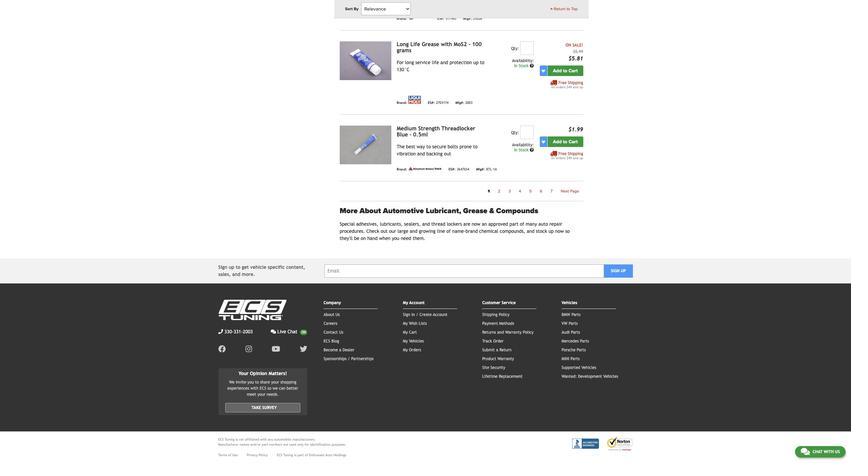 Task type: vqa. For each thing, say whether or not it's contained in the screenshot.
Supported Vehicles link on the right bottom of page
yes



Task type: locate. For each thing, give the bounding box(es) containing it.
add to cart button for add to wish list image
[[548, 137, 583, 147]]

tuning
[[225, 438, 235, 442], [283, 454, 293, 458]]

- left 100
[[469, 41, 471, 48]]

a right submit
[[496, 348, 498, 353]]

0 vertical spatial on
[[551, 85, 555, 89]]

1 vertical spatial cart
[[569, 139, 578, 145]]

permatex - corporate logo image
[[409, 14, 431, 20]]

bmw parts link
[[562, 313, 581, 318]]

your
[[271, 380, 279, 385], [258, 393, 266, 397]]

1 vertical spatial is
[[294, 454, 297, 458]]

parts right "bmw" at right bottom
[[572, 313, 581, 318]]

1 vertical spatial tuning
[[283, 454, 293, 458]]

1 horizontal spatial -
[[469, 41, 471, 48]]

grams
[[397, 47, 412, 54]]

my vehicles
[[403, 339, 424, 344]]

es#: 3647654
[[449, 168, 470, 171]]

1 vertical spatial us
[[339, 331, 343, 335]]

my cart
[[403, 331, 417, 335]]

you inside special adhesives, lubricants, sealers, and thread lockers are now an approved part of many auto repair procedures. check out our large and growing line of name-brand chemical compounds, and stock up now so they'll be on hand when you need them.
[[392, 236, 400, 241]]

2 add from the top
[[553, 139, 562, 145]]

out down bolts
[[444, 151, 451, 157]]

part inside special adhesives, lubricants, sealers, and thread lockers are now an approved part of many auto repair procedures. check out our large and growing line of name-brand chemical compounds, and stock up now so they'll be on hand when you need them.
[[510, 222, 519, 227]]

2 horizontal spatial es#:
[[449, 168, 456, 171]]

2 a from the left
[[496, 348, 498, 353]]

take
[[252, 406, 261, 411]]

130°c
[[397, 67, 410, 72]]

sign for sign up to get vehicle specific content, sales, and more.
[[218, 265, 227, 270]]

part down only
[[298, 454, 304, 458]]

thread
[[431, 222, 446, 227]]

2 brand: from the top
[[397, 101, 407, 105]]

/
[[416, 313, 418, 318], [348, 357, 350, 362]]

es#: for grease
[[428, 101, 435, 105]]

0 vertical spatial account
[[409, 301, 425, 306]]

1 vertical spatial chat
[[813, 450, 823, 455]]

4 my from the top
[[403, 339, 408, 344]]

3 brand: from the top
[[397, 168, 407, 171]]

account right the create
[[433, 313, 448, 318]]

1 availability: from the top
[[512, 59, 534, 63]]

with left mos2
[[441, 41, 452, 48]]

with up meet
[[251, 386, 259, 391]]

2 vertical spatial policy
[[259, 454, 268, 458]]

0 vertical spatial about
[[360, 207, 381, 216]]

1 vertical spatial free
[[559, 152, 567, 156]]

1 brand: from the top
[[397, 17, 407, 20]]

0 vertical spatial is
[[236, 438, 238, 442]]

grease inside long life grease with mos2 - 100 grams
[[422, 41, 439, 48]]

grease up an
[[463, 207, 488, 216]]

become a dealer
[[324, 348, 355, 353]]

1 stock from the top
[[519, 64, 529, 68]]

wanted: development vehicles link
[[562, 375, 618, 379]]

us for contact us
[[339, 331, 343, 335]]

1 vertical spatial mfg#:
[[456, 101, 464, 105]]

us right the contact
[[339, 331, 343, 335]]

long
[[405, 60, 414, 65]]

blue
[[397, 132, 408, 138]]

grease right life
[[422, 41, 439, 48]]

long life grease with mos2 - 100 grams
[[397, 41, 482, 54]]

are inside ecs tuning is not affiliated with any automobile manufacturers. manufacturer names and/or part numbers are used only for identification purposes.
[[283, 443, 288, 447]]

your
[[239, 371, 249, 377]]

0 vertical spatial add to cart button
[[548, 66, 583, 76]]

and down the many
[[527, 229, 535, 234]]

es#3647654 - btl-1a  - medium strength threadlocker blue - 0.5ml - the best way to secure bolts prone to vibration and backing out - american grease stick - audi bmw volkswagen mercedes benz mini porsche image
[[340, 126, 391, 165]]

live
[[278, 329, 286, 335]]

survey
[[262, 406, 277, 411]]

0 vertical spatial policy
[[499, 313, 510, 318]]

and inside sign up to get vehicle specific content, sales, and more.
[[232, 272, 240, 277]]

1 horizontal spatial /
[[416, 313, 418, 318]]

0 horizontal spatial -
[[410, 132, 412, 138]]

about
[[360, 207, 381, 216], [324, 313, 334, 318]]

your up "we"
[[271, 380, 279, 385]]

0 horizontal spatial you
[[248, 380, 254, 385]]

0 vertical spatial orders
[[556, 85, 566, 89]]

0 horizontal spatial so
[[268, 386, 271, 391]]

0 horizontal spatial tuning
[[225, 438, 235, 442]]

0 vertical spatial your
[[271, 380, 279, 385]]

in stock for long life grease with mos2 - 100 grams
[[514, 64, 530, 68]]

0 horizontal spatial are
[[283, 443, 288, 447]]

out inside the best way to secure bolts prone to vibration and backing out
[[444, 151, 451, 157]]

so left "we"
[[268, 386, 271, 391]]

contact us link
[[324, 331, 343, 335]]

1 horizontal spatial are
[[464, 222, 470, 227]]

1 vertical spatial warranty
[[498, 357, 514, 362]]

1 vertical spatial stock
[[519, 148, 529, 153]]

the best way to secure bolts prone to vibration and backing out
[[397, 144, 478, 157]]

take survey button
[[225, 403, 301, 413]]

1 vertical spatial in
[[514, 148, 518, 153]]

sign inside "button"
[[611, 269, 620, 274]]

in stock for medium strength threadlocker blue - 0.5ml
[[514, 148, 530, 153]]

so right stock at the right
[[566, 229, 570, 234]]

are down automobile
[[283, 443, 288, 447]]

0 vertical spatial so
[[566, 229, 570, 234]]

1 $49 from the top
[[567, 85, 572, 89]]

mfg#: for long life grease with mos2 - 100 grams
[[456, 101, 464, 105]]

now left an
[[472, 222, 481, 227]]

0 vertical spatial grease
[[422, 41, 439, 48]]

qty: for long life grease with mos2 - 100 grams
[[511, 46, 519, 51]]

get
[[242, 265, 249, 270]]

about up adhesives,
[[360, 207, 381, 216]]

development
[[578, 375, 602, 379]]

2 vertical spatial mfg#:
[[476, 168, 485, 171]]

contact us
[[324, 331, 343, 335]]

needs.
[[267, 393, 279, 397]]

out up "when"
[[381, 229, 388, 234]]

us inside "link"
[[835, 450, 840, 455]]

line
[[437, 229, 445, 234]]

mfg#: right "2703174"
[[456, 101, 464, 105]]

0 horizontal spatial your
[[258, 393, 266, 397]]

0 vertical spatial cart
[[569, 68, 578, 74]]

parts down mercedes parts link
[[577, 348, 586, 353]]

return to top link
[[551, 6, 578, 12]]

1 vertical spatial you
[[248, 380, 254, 385]]

shopping
[[281, 380, 297, 385]]

mfg#: left 29208
[[463, 17, 472, 20]]

cart down $1.99
[[569, 139, 578, 145]]

mfg#: left btl-
[[476, 168, 485, 171]]

tuning inside ecs tuning is not affiliated with any automobile manufacturers. manufacturer names and/or part numbers are used only for identification purposes.
[[225, 438, 235, 442]]

part down 'any'
[[262, 443, 268, 447]]

company
[[324, 301, 341, 306]]

1 vertical spatial your
[[258, 393, 266, 397]]

return down order at the bottom right of the page
[[500, 348, 512, 353]]

about us
[[324, 313, 340, 318]]

3 link
[[505, 187, 515, 196]]

ecs down numbers
[[277, 454, 282, 458]]

brand: left liqui-moly - corporate logo
[[397, 101, 407, 105]]

1 vertical spatial account
[[433, 313, 448, 318]]

you right the invite
[[248, 380, 254, 385]]

0 vertical spatial qty:
[[511, 46, 519, 51]]

2 add to cart button from the top
[[548, 137, 583, 147]]

2003
[[466, 101, 473, 105], [243, 329, 253, 335]]

parts for porsche parts
[[577, 348, 586, 353]]

2 horizontal spatial part
[[510, 222, 519, 227]]

so
[[566, 229, 570, 234], [268, 386, 271, 391]]

shipping up payment
[[482, 313, 498, 318]]

ecs inside ecs tuning is not affiliated with any automobile manufacturers. manufacturer names and/or part numbers are used only for identification purposes.
[[218, 438, 224, 442]]

add right add to wish list image
[[553, 139, 562, 145]]

my up my vehicles link
[[403, 331, 408, 335]]

is down used
[[294, 454, 297, 458]]

vehicles
[[562, 301, 578, 306], [409, 339, 424, 344], [582, 366, 597, 371], [604, 375, 618, 379]]

so inside special adhesives, lubricants, sealers, and thread lockers are now an approved part of many auto repair procedures. check out our large and growing line of name-brand chemical compounds, and stock up now so they'll be on hand when you need them.
[[566, 229, 570, 234]]

0 vertical spatial $49
[[567, 85, 572, 89]]

availability: up question circle image
[[512, 59, 534, 63]]

sign
[[218, 265, 227, 270], [611, 269, 620, 274], [403, 313, 410, 318]]

return inside return to top link
[[554, 6, 566, 11]]

2003 right "2703174"
[[466, 101, 473, 105]]

es#: left "2703174"
[[428, 101, 435, 105]]

2 availability: from the top
[[512, 143, 534, 148]]

automotive
[[383, 207, 424, 216]]

$49
[[567, 85, 572, 89], [567, 156, 572, 160]]

ecs for ecs tuning is part of enthusiast auto holdings
[[277, 454, 282, 458]]

parts for vw parts
[[569, 322, 578, 326]]

1 vertical spatial out
[[381, 229, 388, 234]]

stock left question circle image
[[519, 64, 529, 68]]

2 vertical spatial us
[[835, 450, 840, 455]]

2 vertical spatial in
[[412, 313, 415, 318]]

parts for bmw parts
[[572, 313, 581, 318]]

0 horizontal spatial is
[[236, 438, 238, 442]]

my
[[403, 301, 408, 306], [403, 322, 408, 326], [403, 331, 408, 335], [403, 339, 408, 344], [403, 348, 408, 353]]

and
[[441, 60, 448, 65], [573, 85, 579, 89], [417, 151, 425, 157], [573, 156, 579, 160], [422, 222, 430, 227], [410, 229, 418, 234], [527, 229, 535, 234], [232, 272, 240, 277], [497, 331, 504, 335]]

warranty down methods on the right bottom
[[505, 331, 522, 335]]

0 horizontal spatial 2003
[[243, 329, 253, 335]]

not
[[239, 438, 244, 442]]

us right comments image
[[835, 450, 840, 455]]

ecs blog
[[324, 339, 339, 344]]

2 vertical spatial cart
[[409, 331, 417, 335]]

mfg#: for medium strength threadlocker blue - 0.5ml
[[476, 168, 485, 171]]

brand: left permatex - corporate logo
[[397, 17, 407, 20]]

330-
[[224, 329, 234, 335]]

my left wish
[[403, 322, 408, 326]]

chat right live
[[288, 329, 297, 335]]

3 my from the top
[[403, 331, 408, 335]]

and up growing
[[422, 222, 430, 227]]

grease
[[422, 41, 439, 48], [463, 207, 488, 216]]

2 horizontal spatial sign
[[611, 269, 620, 274]]

paginated product list navigation navigation
[[340, 187, 583, 196]]

return to top
[[553, 6, 578, 11]]

with inside long life grease with mos2 - 100 grams
[[441, 41, 452, 48]]

my for my wish lists
[[403, 322, 408, 326]]

in for medium strength threadlocker blue - 0.5ml
[[514, 148, 518, 153]]

6 link
[[536, 187, 547, 196]]

1 horizontal spatial return
[[554, 6, 566, 11]]

add to wish list image
[[542, 140, 545, 144]]

1 vertical spatial -
[[410, 132, 412, 138]]

es#: left 517963
[[438, 17, 444, 20]]

0 horizontal spatial chat
[[288, 329, 297, 335]]

1 horizontal spatial about
[[360, 207, 381, 216]]

2 in stock from the top
[[514, 148, 530, 153]]

ecs tuning is not affiliated with any automobile manufacturers. manufacturer names and/or part numbers are used only for identification purposes.
[[218, 438, 346, 447]]

with right comments image
[[824, 450, 834, 455]]

up inside "button"
[[621, 269, 626, 274]]

2 vertical spatial part
[[298, 454, 304, 458]]

es#2703174 - 2003 - long life grease with mos2 - 100 grams - for long service life and protection up to 130c - liqui-moly - audi bmw volkswagen mercedes benz mini porsche image
[[340, 42, 391, 80]]

sign for sign up
[[611, 269, 620, 274]]

shipping
[[568, 81, 583, 85], [568, 152, 583, 156], [482, 313, 498, 318]]

1 in stock from the top
[[514, 64, 530, 68]]

0 horizontal spatial es#:
[[428, 101, 435, 105]]

tuning down used
[[283, 454, 293, 458]]

2 stock from the top
[[519, 148, 529, 153]]

ecs tuning image
[[218, 300, 286, 321]]

1 vertical spatial grease
[[463, 207, 488, 216]]

add for add to wish list image
[[553, 139, 562, 145]]

$49 down $1.99
[[567, 156, 572, 160]]

0 vertical spatial part
[[510, 222, 519, 227]]

opinion
[[250, 371, 267, 377]]

page
[[570, 189, 579, 194]]

strength
[[418, 125, 440, 132]]

and right sales,
[[232, 272, 240, 277]]

in left question circle icon
[[514, 148, 518, 153]]

2003 up instagram logo
[[243, 329, 253, 335]]

is left not at the bottom of the page
[[236, 438, 238, 442]]

1 vertical spatial add to cart
[[553, 139, 578, 145]]

vehicle
[[250, 265, 266, 270]]

wish
[[409, 322, 418, 326]]

customer
[[482, 301, 501, 306]]

ecs for ecs tuning is not affiliated with any automobile manufacturers. manufacturer names and/or part numbers are used only for identification purposes.
[[218, 438, 224, 442]]

our
[[389, 229, 396, 234]]

and down $1.99
[[573, 156, 579, 160]]

1 vertical spatial /
[[348, 357, 350, 362]]

ecs down share
[[260, 386, 266, 391]]

on inside special adhesives, lubricants, sealers, and thread lockers are now an approved part of many auto repair procedures. check out our large and growing line of name-brand chemical compounds, and stock up now so they'll be on hand when you need them.
[[361, 236, 366, 241]]

0 vertical spatial brand:
[[397, 17, 407, 20]]

0 vertical spatial availability:
[[512, 59, 534, 63]]

are up 'brand'
[[464, 222, 470, 227]]

is inside ecs tuning is not affiliated with any automobile manufacturers. manufacturer names and/or part numbers are used only for identification purposes.
[[236, 438, 238, 442]]

0 horizontal spatial a
[[339, 348, 341, 353]]

availability: up question circle icon
[[512, 143, 534, 148]]

meet
[[247, 393, 256, 397]]

ecs left 'blog'
[[324, 339, 330, 344]]

1 add to cart button from the top
[[548, 66, 583, 76]]

1 horizontal spatial now
[[555, 229, 564, 234]]

None number field
[[520, 42, 534, 55], [520, 126, 534, 139], [520, 42, 534, 55], [520, 126, 534, 139]]

0 horizontal spatial grease
[[422, 41, 439, 48]]

privacy
[[247, 454, 258, 458]]

- inside long life grease with mos2 - 100 grams
[[469, 41, 471, 48]]

0.5ml
[[413, 132, 428, 138]]

audi
[[562, 331, 570, 335]]

and down way
[[417, 151, 425, 157]]

1 my from the top
[[403, 301, 408, 306]]

0 vertical spatial are
[[464, 222, 470, 227]]

parts right vw
[[569, 322, 578, 326]]

vehicles right development
[[604, 375, 618, 379]]

add to cart button down $5.81
[[548, 66, 583, 76]]

0 vertical spatial now
[[472, 222, 481, 227]]

warranty up security
[[498, 357, 514, 362]]

instagram logo image
[[246, 346, 252, 353]]

2 my from the top
[[403, 322, 408, 326]]

0 vertical spatial you
[[392, 236, 400, 241]]

service
[[416, 60, 431, 65]]

my for my orders
[[403, 348, 408, 353]]

mercedes parts
[[562, 339, 589, 344]]

- right the blue
[[410, 132, 412, 138]]

1 vertical spatial add
[[553, 139, 562, 145]]

1 horizontal spatial part
[[298, 454, 304, 458]]

add right add to wish list icon
[[553, 68, 562, 74]]

5 my from the top
[[403, 348, 408, 353]]

2 orders from the top
[[556, 156, 566, 160]]

1 horizontal spatial you
[[392, 236, 400, 241]]

1 vertical spatial about
[[324, 313, 334, 318]]

es#517963 - 29208 - "right stuff" gasket maker - creates gaskets the same way as oem car manufacturers - permatex - audi bmw volkswagen mercedes benz mini porsche image
[[340, 0, 391, 12]]

1 horizontal spatial tuning
[[283, 454, 293, 458]]

sign inside sign up to get vehicle specific content, sales, and more.
[[218, 265, 227, 270]]

to left share
[[255, 380, 259, 385]]

availability: for long life grease with mos2 - 100 grams
[[512, 59, 534, 63]]

parts down porsche parts link
[[571, 357, 580, 362]]

1 horizontal spatial a
[[496, 348, 498, 353]]

chat right comments image
[[813, 450, 823, 455]]

facebook logo image
[[218, 346, 226, 353]]

1 a from the left
[[339, 348, 341, 353]]

approved
[[489, 222, 508, 227]]

track
[[482, 339, 492, 344]]

0 vertical spatial out
[[444, 151, 451, 157]]

a left dealer
[[339, 348, 341, 353]]

2 add to cart from the top
[[553, 139, 578, 145]]

1 add from the top
[[553, 68, 562, 74]]

for
[[305, 443, 309, 447]]

them.
[[413, 236, 426, 241]]

question circle image
[[530, 64, 534, 68]]

life
[[432, 60, 439, 65]]

us up 'careers'
[[336, 313, 340, 318]]

cart
[[569, 68, 578, 74], [569, 139, 578, 145], [409, 331, 417, 335]]

0 vertical spatial free shipping on orders $49 and up
[[551, 81, 583, 89]]

part up "compounds,"
[[510, 222, 519, 227]]

&
[[489, 207, 494, 216]]

in left question circle image
[[514, 64, 518, 68]]

stock for medium strength threadlocker blue - 0.5ml
[[519, 148, 529, 153]]

0 vertical spatial add to cart
[[553, 68, 578, 74]]

2 free from the top
[[559, 152, 567, 156]]

1 free shipping on orders $49 and up from the top
[[551, 81, 583, 89]]

my for my cart
[[403, 331, 408, 335]]

to left the get
[[236, 265, 240, 270]]

to down on sale! $5.99 $5.81
[[563, 68, 568, 74]]

1 vertical spatial part
[[262, 443, 268, 447]]

0 vertical spatial free
[[559, 81, 567, 85]]

up inside special adhesives, lubricants, sealers, and thread lockers are now an approved part of many auto repair procedures. check out our large and growing line of name-brand chemical compounds, and stock up now so they'll be on hand when you need them.
[[549, 229, 554, 234]]

phone image
[[218, 330, 223, 335]]

stock left question circle icon
[[519, 148, 529, 153]]

1 orders from the top
[[556, 85, 566, 89]]

0 horizontal spatial part
[[262, 443, 268, 447]]

tuning for not
[[225, 438, 235, 442]]

return
[[554, 6, 566, 11], [500, 348, 512, 353]]

up inside sign up to get vehicle specific content, sales, and more.
[[229, 265, 234, 270]]

account up sign in / create account
[[409, 301, 425, 306]]

is for not
[[236, 438, 238, 442]]

1 add to cart from the top
[[553, 68, 578, 74]]

about up 'careers'
[[324, 313, 334, 318]]

add to cart button
[[548, 66, 583, 76], [548, 137, 583, 147]]

comments image
[[801, 448, 810, 456]]

0 horizontal spatial return
[[500, 348, 512, 353]]

on
[[566, 43, 571, 48]]

identification
[[310, 443, 331, 447]]

enthusiast
[[309, 454, 325, 458]]

1 vertical spatial orders
[[556, 156, 566, 160]]

1 vertical spatial availability:
[[512, 143, 534, 148]]

7 link
[[547, 187, 557, 196]]

1 horizontal spatial so
[[566, 229, 570, 234]]

lockers
[[447, 222, 462, 227]]

ecs inside we invite you to share your shopping experiences with ecs so we can better meet your needs.
[[260, 386, 266, 391]]

brand: down vibration
[[397, 168, 407, 171]]

free shipping on orders $49 and up down $1.99
[[551, 152, 583, 160]]

product warranty
[[482, 357, 514, 362]]

and right life
[[441, 60, 448, 65]]

in up wish
[[412, 313, 415, 318]]

methods
[[499, 322, 514, 326]]

0 vertical spatial tuning
[[225, 438, 235, 442]]

2 vertical spatial brand:
[[397, 168, 407, 171]]

tuning up manufacturer
[[225, 438, 235, 442]]

parts for mini parts
[[571, 357, 580, 362]]

- inside medium strength threadlocker blue - 0.5ml
[[410, 132, 412, 138]]

long
[[397, 41, 409, 48]]

and inside for long service life and protection up to 130°c
[[441, 60, 448, 65]]

my orders link
[[403, 348, 421, 353]]

now
[[472, 222, 481, 227], [555, 229, 564, 234]]

add to cart button down $1.99
[[548, 137, 583, 147]]

0 horizontal spatial out
[[381, 229, 388, 234]]

1 qty: from the top
[[511, 46, 519, 51]]

return right caret up icon on the top of the page
[[554, 6, 566, 11]]

add to cart for add to wish list image's add to cart button
[[553, 139, 578, 145]]

es#: left 3647654
[[449, 168, 456, 171]]

to down 100
[[480, 60, 485, 65]]

0 vertical spatial -
[[469, 41, 471, 48]]

site
[[482, 366, 489, 371]]

1 vertical spatial es#:
[[428, 101, 435, 105]]

track order link
[[482, 339, 504, 344]]

2 qty: from the top
[[511, 131, 519, 135]]

1 horizontal spatial is
[[294, 454, 297, 458]]

parts up mercedes parts
[[571, 331, 580, 335]]

1 vertical spatial add to cart button
[[548, 137, 583, 147]]

out inside special adhesives, lubricants, sealers, and thread lockers are now an approved part of many auto repair procedures. check out our large and growing line of name-brand chemical compounds, and stock up now so they'll be on hand when you need them.
[[381, 229, 388, 234]]

add to cart down $5.81
[[553, 68, 578, 74]]

sign up to get vehicle specific content, sales, and more.
[[218, 265, 305, 277]]

are
[[464, 222, 470, 227], [283, 443, 288, 447]]

you down our
[[392, 236, 400, 241]]

free down on sale! $5.99 $5.81
[[559, 81, 567, 85]]



Task type: describe. For each thing, give the bounding box(es) containing it.
availability: for medium strength threadlocker blue - 0.5ml
[[512, 143, 534, 148]]

in for long life grease with mos2 - 100 grams
[[514, 64, 518, 68]]

my for my vehicles
[[403, 339, 408, 344]]

you inside we invite you to share your shopping experiences with ecs so we can better meet your needs.
[[248, 380, 254, 385]]

ecs for ecs blog
[[324, 339, 330, 344]]

liqui-moly - corporate logo image
[[409, 96, 421, 104]]

about us link
[[324, 313, 340, 318]]

more.
[[242, 272, 255, 277]]

submit a return link
[[482, 348, 512, 353]]

more about automotive lubricant, grease & compounds
[[340, 207, 538, 216]]

0 vertical spatial warranty
[[505, 331, 522, 335]]

vehicles up wanted: development vehicles
[[582, 366, 597, 371]]

audi parts
[[562, 331, 580, 335]]

protection
[[450, 60, 472, 65]]

to left 'top'
[[567, 6, 570, 11]]

0 horizontal spatial /
[[348, 357, 350, 362]]

sign in / create account link
[[403, 313, 448, 318]]

part inside ecs tuning is not affiliated with any automobile manufacturers. manufacturer names and/or part numbers are used only for identification purposes.
[[262, 443, 268, 447]]

0 vertical spatial es#:
[[438, 17, 444, 20]]

0 vertical spatial shipping
[[568, 81, 583, 85]]

name-
[[452, 229, 466, 234]]

returns and warranty policy link
[[482, 331, 534, 335]]

0 horizontal spatial account
[[409, 301, 425, 306]]

29208
[[473, 17, 482, 20]]

1 vertical spatial on
[[551, 156, 555, 160]]

contact
[[324, 331, 338, 335]]

up inside for long service life and protection up to 130°c
[[473, 60, 479, 65]]

life
[[411, 41, 420, 48]]

cart for add to wish list image's add to cart button
[[569, 139, 578, 145]]

my for my account
[[403, 301, 408, 306]]

7
[[551, 189, 553, 194]]

and down sealers,
[[410, 229, 418, 234]]

numbers
[[269, 443, 282, 447]]

mfg#: 2003
[[456, 101, 473, 105]]

submit
[[482, 348, 495, 353]]

brand
[[466, 229, 478, 234]]

lifetime
[[482, 375, 498, 379]]

my vehicles link
[[403, 339, 424, 344]]

331-
[[234, 329, 243, 335]]

$1.99
[[569, 126, 583, 133]]

live chat
[[278, 329, 297, 335]]

question circle image
[[530, 148, 534, 152]]

2 vertical spatial shipping
[[482, 313, 498, 318]]

holdings
[[334, 454, 346, 458]]

1 horizontal spatial grease
[[463, 207, 488, 216]]

and up order at the bottom right of the page
[[497, 331, 504, 335]]

take survey link
[[225, 403, 301, 413]]

vehicles up bmw parts
[[562, 301, 578, 306]]

become a dealer link
[[324, 348, 355, 353]]

of left enthusiast
[[305, 454, 308, 458]]

vehicles up orders
[[409, 339, 424, 344]]

create
[[420, 313, 432, 318]]

of left the many
[[520, 222, 524, 227]]

stock for long life grease with mos2 - 100 grams
[[519, 64, 529, 68]]

american grease stick - corporate logo image
[[409, 167, 442, 171]]

1 horizontal spatial your
[[271, 380, 279, 385]]

twitter logo image
[[300, 346, 307, 353]]

0 vertical spatial mfg#:
[[463, 17, 472, 20]]

policy for privacy policy
[[259, 454, 268, 458]]

0 vertical spatial chat
[[288, 329, 297, 335]]

by
[[354, 6, 359, 11]]

automobile
[[274, 438, 291, 442]]

top
[[571, 6, 578, 11]]

lifetime replacement
[[482, 375, 523, 379]]

take survey
[[252, 406, 277, 411]]

1 vertical spatial policy
[[523, 331, 534, 335]]

best
[[406, 144, 415, 150]]

product warranty link
[[482, 357, 514, 362]]

wanted:
[[562, 375, 577, 379]]

of left the use
[[228, 454, 231, 458]]

to right prone
[[473, 144, 478, 150]]

names
[[240, 443, 249, 447]]

terms
[[218, 454, 227, 458]]

100
[[472, 41, 482, 48]]

2 free shipping on orders $49 and up from the top
[[551, 152, 583, 160]]

youtube logo image
[[272, 346, 280, 353]]

of right line
[[447, 229, 451, 234]]

to inside sign up to get vehicle specific content, sales, and more.
[[236, 265, 240, 270]]

the
[[397, 144, 405, 150]]

a for submit
[[496, 348, 498, 353]]

comments image
[[271, 330, 276, 335]]

submit a return
[[482, 348, 512, 353]]

manufacturer
[[218, 443, 239, 447]]

parts for mercedes parts
[[580, 339, 589, 344]]

sign for sign in / create account
[[403, 313, 410, 318]]

5
[[530, 189, 532, 194]]

are inside special adhesives, lubricants, sealers, and thread lockers are now an approved part of many auto repair procedures. check out our large and growing line of name-brand chemical compounds, and stock up now so they'll be on hand when you need them.
[[464, 222, 470, 227]]

porsche parts
[[562, 348, 586, 353]]

and inside the best way to secure bolts prone to vibration and backing out
[[417, 151, 425, 157]]

procedures.
[[340, 229, 365, 234]]

us for about us
[[336, 313, 340, 318]]

brand: for long
[[397, 101, 407, 105]]

with inside ecs tuning is not affiliated with any automobile manufacturers. manufacturer names and/or part numbers are used only for identification purposes.
[[260, 438, 267, 442]]

more
[[340, 207, 358, 216]]

3
[[509, 189, 511, 194]]

porsche
[[562, 348, 576, 353]]

stock
[[536, 229, 547, 234]]

any
[[268, 438, 273, 442]]

special
[[340, 222, 355, 227]]

next page link
[[557, 187, 583, 196]]

affiliated
[[245, 438, 259, 442]]

share
[[260, 380, 270, 385]]

my wish lists link
[[403, 322, 427, 326]]

1 horizontal spatial 2003
[[466, 101, 473, 105]]

1 vertical spatial shipping
[[568, 152, 583, 156]]

mercedes parts link
[[562, 339, 589, 344]]

sort by
[[345, 6, 359, 11]]

policy for shipping policy
[[499, 313, 510, 318]]

site security link
[[482, 366, 505, 371]]

btl-
[[486, 168, 493, 171]]

when
[[379, 236, 391, 241]]

mfg#: 29208
[[463, 17, 482, 20]]

vw
[[562, 322, 568, 326]]

for
[[397, 60, 404, 65]]

brand: for medium
[[397, 168, 407, 171]]

porsche parts link
[[562, 348, 586, 353]]

parts for audi parts
[[571, 331, 580, 335]]

1 link
[[484, 187, 494, 196]]

tuning for part
[[283, 454, 293, 458]]

es#: for threadlocker
[[449, 168, 456, 171]]

large
[[398, 229, 408, 234]]

to right add to wish list image
[[563, 139, 568, 145]]

0 vertical spatial /
[[416, 313, 418, 318]]

caret up image
[[551, 7, 553, 11]]

add for add to wish list icon
[[553, 68, 562, 74]]

a for become
[[339, 348, 341, 353]]

330-331-2003
[[224, 329, 253, 335]]

sort
[[345, 6, 353, 11]]

compounds
[[496, 207, 538, 216]]

secure
[[432, 144, 446, 150]]

es#: 517963
[[438, 17, 457, 20]]

shipping policy link
[[482, 313, 510, 318]]

add to cart button for add to wish list icon
[[548, 66, 583, 76]]

customer service
[[482, 301, 516, 306]]

1 vertical spatial return
[[500, 348, 512, 353]]

vw parts
[[562, 322, 578, 326]]

with inside "link"
[[824, 450, 834, 455]]

blog
[[332, 339, 339, 344]]

2003 inside 'link'
[[243, 329, 253, 335]]

site security
[[482, 366, 505, 371]]

prone
[[460, 144, 472, 150]]

privacy policy
[[247, 454, 268, 458]]

so inside we invite you to share your shopping experiences with ecs so we can better meet your needs.
[[268, 386, 271, 391]]

to inside for long service life and protection up to 130°c
[[480, 60, 485, 65]]

for long service life and protection up to 130°c
[[397, 60, 485, 72]]

and down $5.81
[[573, 85, 579, 89]]

sign in / create account
[[403, 313, 448, 318]]

to inside we invite you to share your shopping experiences with ecs so we can better meet your needs.
[[255, 380, 259, 385]]

growing
[[419, 229, 436, 234]]

need
[[401, 236, 411, 241]]

chat inside "link"
[[813, 450, 823, 455]]

add to cart for add to cart button for add to wish list icon
[[553, 68, 578, 74]]

qty: for medium strength threadlocker blue - 0.5ml
[[511, 131, 519, 135]]

1a
[[493, 168, 497, 171]]

2 $49 from the top
[[567, 156, 572, 160]]

add to wish list image
[[542, 69, 545, 73]]

1 free from the top
[[559, 81, 567, 85]]

1 vertical spatial now
[[555, 229, 564, 234]]

specific
[[268, 265, 285, 270]]

Email email field
[[325, 265, 604, 278]]

to right way
[[427, 144, 431, 150]]

with inside we invite you to share your shopping experiences with ecs so we can better meet your needs.
[[251, 386, 259, 391]]

and/or
[[250, 443, 261, 447]]

cart for add to cart button for add to wish list icon
[[569, 68, 578, 74]]

next
[[561, 189, 569, 194]]

is for part
[[294, 454, 297, 458]]



